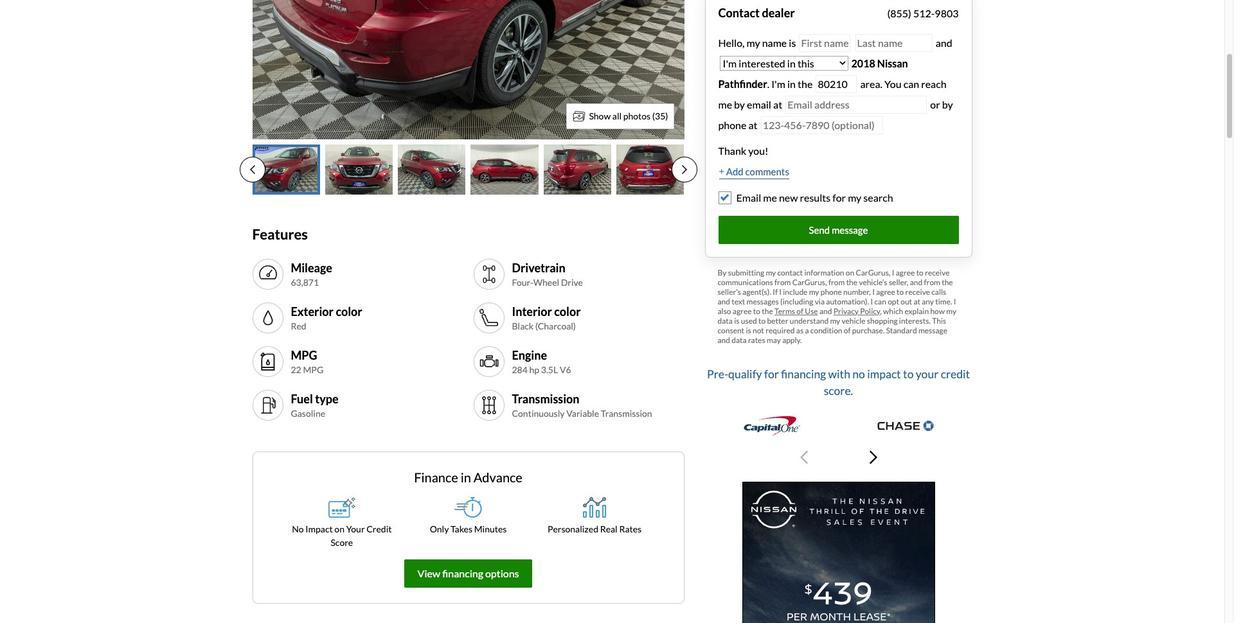Task type: vqa. For each thing, say whether or not it's contained in the screenshot.
topmost financing
yes



Task type: locate. For each thing, give the bounding box(es) containing it.
no impact on your credit score
[[292, 524, 392, 549]]

of
[[797, 307, 804, 316], [844, 326, 851, 336]]

advance
[[474, 470, 523, 486]]

or by phone at
[[718, 98, 953, 131]]

agree up ,
[[876, 287, 895, 297]]

area.
[[860, 77, 883, 90]]

to right used
[[759, 316, 766, 326]]

wheel
[[533, 277, 559, 288]]

can left opt
[[875, 297, 886, 307]]

1 horizontal spatial from
[[829, 278, 845, 287]]

gasoline
[[291, 408, 325, 419]]

1 vertical spatial in
[[461, 470, 471, 486]]

0 horizontal spatial cargurus,
[[792, 278, 827, 287]]

how
[[930, 307, 945, 316]]

with
[[828, 368, 850, 381]]

1 horizontal spatial on
[[846, 268, 854, 278]]

terms of use link
[[775, 307, 818, 316]]

1 vertical spatial transmission
[[601, 408, 652, 419]]

which
[[883, 307, 903, 316]]

by left email
[[734, 98, 745, 110]]

agree right 'also'
[[733, 307, 752, 316]]

2 horizontal spatial from
[[924, 278, 940, 287]]

view vehicle photo 5 image
[[544, 144, 611, 195]]

1 vertical spatial financing
[[442, 568, 483, 580]]

seller's
[[718, 287, 741, 297]]

2 color from the left
[[554, 305, 581, 319]]

tab list
[[239, 144, 697, 195]]

1 vertical spatial me
[[763, 192, 777, 204]]

1 from from the left
[[775, 278, 791, 287]]

vehicle full photo image
[[252, 0, 684, 139]]

1 by from the left
[[734, 98, 745, 110]]

0 vertical spatial of
[[797, 307, 804, 316]]

phone up thank
[[718, 119, 747, 131]]

1 vertical spatial of
[[844, 326, 851, 336]]

1 vertical spatial agree
[[876, 287, 895, 297]]

financing
[[781, 368, 826, 381], [442, 568, 483, 580]]

2 horizontal spatial at
[[914, 297, 921, 307]]

message right send at the right of page
[[832, 224, 868, 236]]

(charcoal)
[[535, 321, 576, 332]]

mileage image
[[257, 265, 278, 285]]

of left use
[[797, 307, 804, 316]]

0 horizontal spatial of
[[797, 307, 804, 316]]

0 vertical spatial me
[[718, 98, 732, 110]]

phone up terms of use and privacy policy
[[821, 287, 842, 297]]

1 horizontal spatial is
[[746, 326, 751, 336]]

1 vertical spatial at
[[749, 119, 758, 131]]

exterior
[[291, 305, 334, 319]]

email me new results for my search
[[736, 192, 893, 204]]

red
[[291, 321, 306, 332]]

drivetrain
[[512, 261, 566, 275]]

options
[[485, 568, 519, 580]]

rates
[[619, 524, 642, 535]]

0 vertical spatial on
[[846, 268, 854, 278]]

vehicle's
[[859, 278, 888, 287]]

on inside the no impact on your credit score
[[335, 524, 345, 535]]

Phone (optional) telephone field
[[761, 116, 883, 134]]

(855) 512-9803
[[887, 7, 959, 19]]

privacy policy link
[[834, 307, 880, 316]]

information
[[804, 268, 844, 278]]

0 horizontal spatial agree
[[733, 307, 752, 316]]

to inside , which explain how my data is used to better understand my vehicle shopping interests. this consent is not required as a condition of purchase. standard message and data rates may apply.
[[759, 316, 766, 326]]

in right i'm at the top right of page
[[787, 77, 796, 90]]

color right exterior
[[336, 305, 362, 319]]

pre-qualify for financing with no impact to your credit score. button
[[705, 361, 972, 477]]

agree up "out"
[[896, 268, 915, 278]]

cargurus, up via
[[792, 278, 827, 287]]

finance in advance
[[414, 470, 523, 486]]

receive
[[925, 268, 950, 278], [905, 287, 930, 297]]

to right seller,
[[916, 268, 924, 278]]

0 vertical spatial message
[[832, 224, 868, 236]]

mpg 22 mpg
[[291, 348, 323, 376]]

email
[[736, 192, 761, 204]]

mpg up 22 on the bottom of page
[[291, 348, 317, 362]]

hello,
[[718, 36, 745, 49]]

.
[[767, 77, 770, 90]]

0 vertical spatial data
[[718, 316, 733, 326]]

0 vertical spatial at
[[773, 98, 782, 110]]

1 horizontal spatial me
[[763, 192, 777, 204]]

receive up 'explain'
[[905, 287, 930, 297]]

0 horizontal spatial phone
[[718, 119, 747, 131]]

is right name on the right of page
[[789, 36, 796, 49]]

via
[[815, 297, 825, 307]]

1 vertical spatial on
[[335, 524, 345, 535]]

color
[[336, 305, 362, 319], [554, 305, 581, 319]]

me down pathfinder
[[718, 98, 732, 110]]

at inside area. you can reach me by email at
[[773, 98, 782, 110]]

1 horizontal spatial message
[[919, 326, 948, 336]]

and down 'also'
[[718, 336, 730, 345]]

policy
[[860, 307, 880, 316]]

on up number,
[[846, 268, 854, 278]]

1 horizontal spatial color
[[554, 305, 581, 319]]

0 horizontal spatial from
[[775, 278, 791, 287]]

2 vertical spatial at
[[914, 297, 921, 307]]

can right you
[[904, 77, 919, 90]]

to inside pre-qualify for financing with no impact to your credit score.
[[903, 368, 914, 381]]

color up (charcoal) on the left
[[554, 305, 581, 319]]

0 vertical spatial can
[[904, 77, 919, 90]]

my left contact
[[766, 268, 776, 278]]

standard
[[886, 326, 917, 336]]

mpg image
[[257, 352, 278, 373]]

2 horizontal spatial agree
[[896, 268, 915, 278]]

1 horizontal spatial financing
[[781, 368, 826, 381]]

interior color image
[[479, 308, 499, 329]]

First name field
[[799, 34, 851, 52]]

1 horizontal spatial for
[[833, 192, 846, 204]]

comments
[[745, 166, 789, 177]]

my
[[747, 36, 760, 49], [848, 192, 862, 204], [766, 268, 776, 278], [809, 287, 819, 297], [946, 307, 957, 316], [830, 316, 840, 326]]

0 vertical spatial in
[[787, 77, 796, 90]]

at down email
[[749, 119, 758, 131]]

1 vertical spatial receive
[[905, 287, 930, 297]]

message inside button
[[832, 224, 868, 236]]

in right finance
[[461, 470, 471, 486]]

1 vertical spatial for
[[764, 368, 779, 381]]

include
[[783, 287, 808, 297]]

0 horizontal spatial message
[[832, 224, 868, 236]]

opt
[[888, 297, 899, 307]]

transmission up continuously
[[512, 392, 580, 406]]

continuously
[[512, 408, 565, 419]]

contact dealer
[[718, 6, 795, 20]]

Email address email field
[[786, 95, 927, 114]]

my left search
[[848, 192, 862, 204]]

message inside , which explain how my data is used to better understand my vehicle shopping interests. this consent is not required as a condition of purchase. standard message and data rates may apply.
[[919, 326, 948, 336]]

0 horizontal spatial transmission
[[512, 392, 580, 406]]

9803
[[935, 7, 959, 19]]

1 horizontal spatial of
[[844, 326, 851, 336]]

on up score on the bottom
[[335, 524, 345, 535]]

credit
[[367, 524, 392, 535]]

drive
[[561, 277, 583, 288]]

as
[[796, 326, 804, 336]]

prev page image
[[250, 165, 255, 175]]

data down text
[[718, 316, 733, 326]]

next page image
[[682, 165, 687, 175]]

0 horizontal spatial in
[[461, 470, 471, 486]]

63,871
[[291, 277, 319, 288]]

from up (including
[[775, 278, 791, 287]]

phone inside by submitting my contact information on cargurus, i agree to receive communications from cargurus, from the vehicle's seller, and from the seller's agent(s). if i include my phone number, i agree to receive calls and text messages (including via automation). i can opt out at any time. i also agree to the
[[821, 287, 842, 297]]

transmission continuously variable transmission
[[512, 392, 652, 419]]

at right "out"
[[914, 297, 921, 307]]

(855)
[[887, 7, 911, 19]]

all
[[613, 111, 622, 121]]

1 horizontal spatial phone
[[821, 287, 842, 297]]

color inside interior color black (charcoal)
[[554, 305, 581, 319]]

2 horizontal spatial is
[[789, 36, 796, 49]]

used
[[741, 316, 757, 326]]

at right email
[[773, 98, 782, 110]]

financing right view
[[442, 568, 483, 580]]

for right qualify
[[764, 368, 779, 381]]

is left used
[[734, 316, 740, 326]]

features
[[252, 226, 308, 243]]

mpg right 22 on the bottom of page
[[303, 365, 323, 376]]

my right how
[[946, 307, 957, 316]]

calls
[[932, 287, 946, 297]]

1 horizontal spatial can
[[904, 77, 919, 90]]

1 vertical spatial can
[[875, 297, 886, 307]]

0 horizontal spatial is
[[734, 316, 740, 326]]

by right the or
[[942, 98, 953, 110]]

data
[[718, 316, 733, 326], [732, 336, 747, 345]]

financing left with
[[781, 368, 826, 381]]

for right the results
[[833, 192, 846, 204]]

1 color from the left
[[336, 305, 362, 319]]

is left not
[[746, 326, 751, 336]]

1 vertical spatial phone
[[821, 287, 842, 297]]

fuel type gasoline
[[291, 392, 339, 419]]

your
[[346, 524, 365, 535]]

my left the vehicle
[[830, 316, 840, 326]]

i right vehicle's
[[892, 268, 894, 278]]

at inside by submitting my contact information on cargurus, i agree to receive communications from cargurus, from the vehicle's seller, and from the seller's agent(s). if i include my phone number, i agree to receive calls and text messages (including via automation). i can opt out at any time. i also agree to the
[[914, 297, 921, 307]]

1 horizontal spatial in
[[787, 77, 796, 90]]

0 horizontal spatial me
[[718, 98, 732, 110]]

of down privacy
[[844, 326, 851, 336]]

receive up the calls
[[925, 268, 950, 278]]

and down 9803
[[934, 36, 952, 49]]

0 horizontal spatial at
[[749, 119, 758, 131]]

1 horizontal spatial by
[[942, 98, 953, 110]]

from up any at top
[[924, 278, 940, 287]]

impact
[[306, 524, 333, 535]]

score
[[331, 538, 353, 549]]

0 horizontal spatial can
[[875, 297, 886, 307]]

cargurus, up number,
[[856, 268, 891, 278]]

transmission right variable
[[601, 408, 652, 419]]

1 vertical spatial message
[[919, 326, 948, 336]]

0 horizontal spatial by
[[734, 98, 745, 110]]

my left name on the right of page
[[747, 36, 760, 49]]

and inside , which explain how my data is used to better understand my vehicle shopping interests. this consent is not required as a condition of purchase. standard message and data rates may apply.
[[718, 336, 730, 345]]

fuel type image
[[257, 396, 278, 416]]

type
[[315, 392, 339, 406]]

understand
[[790, 316, 829, 326]]

plus image
[[719, 168, 724, 175]]

can
[[904, 77, 919, 90], [875, 297, 886, 307]]

search
[[864, 192, 893, 204]]

email
[[747, 98, 771, 110]]

phone inside or by phone at
[[718, 119, 747, 131]]

from up the automation). at the top right of the page
[[829, 278, 845, 287]]

view vehicle photo 4 image
[[471, 144, 539, 195]]

0 horizontal spatial color
[[336, 305, 362, 319]]

qualify
[[728, 368, 762, 381]]

0 vertical spatial for
[[833, 192, 846, 204]]

2018
[[852, 57, 875, 69]]

vehicle
[[842, 316, 866, 326]]

0 horizontal spatial on
[[335, 524, 345, 535]]

1 horizontal spatial cargurus,
[[856, 268, 891, 278]]

1 horizontal spatial transmission
[[601, 408, 652, 419]]

me left new
[[763, 192, 777, 204]]

1 horizontal spatial at
[[773, 98, 782, 110]]

message down how
[[919, 326, 948, 336]]

2 by from the left
[[942, 98, 953, 110]]

view financing options
[[418, 568, 519, 580]]

0 horizontal spatial for
[[764, 368, 779, 381]]

only takes minutes
[[430, 524, 507, 535]]

purchase.
[[852, 326, 885, 336]]

0 vertical spatial mpg
[[291, 348, 317, 362]]

0 vertical spatial financing
[[781, 368, 826, 381]]

0 vertical spatial transmission
[[512, 392, 580, 406]]

the up the time.
[[942, 278, 953, 287]]

,
[[880, 307, 882, 316]]

show all photos (35) link
[[567, 103, 674, 129]]

a
[[805, 326, 809, 336]]

0 vertical spatial phone
[[718, 119, 747, 131]]

to left your at the bottom right of page
[[903, 368, 914, 381]]

data left rates
[[732, 336, 747, 345]]

chevron left image
[[800, 450, 808, 465]]

color inside the exterior color red
[[336, 305, 362, 319]]

minutes
[[474, 524, 507, 535]]

1 vertical spatial mpg
[[303, 365, 323, 376]]



Task type: describe. For each thing, give the bounding box(es) containing it.
score.
[[824, 385, 853, 398]]

1 vertical spatial data
[[732, 336, 747, 345]]

terms of use and privacy policy
[[775, 307, 880, 316]]

0 vertical spatial agree
[[896, 268, 915, 278]]

Zip code field
[[816, 75, 857, 93]]

at inside or by phone at
[[749, 119, 758, 131]]

2 from from the left
[[829, 278, 845, 287]]

hp
[[529, 365, 539, 376]]

0 vertical spatial receive
[[925, 268, 950, 278]]

show all photos (35)
[[589, 111, 668, 121]]

engine image
[[479, 352, 499, 373]]

view
[[418, 568, 440, 580]]

shopping
[[867, 316, 898, 326]]

pathfinder
[[718, 77, 767, 90]]

or
[[930, 98, 940, 110]]

explain
[[905, 307, 929, 316]]

of inside , which explain how my data is used to better understand my vehicle shopping interests. this consent is not required as a condition of purchase. standard message and data rates may apply.
[[844, 326, 851, 336]]

can inside by submitting my contact information on cargurus, i agree to receive communications from cargurus, from the vehicle's seller, and from the seller's agent(s). if i include my phone number, i agree to receive calls and text messages (including via automation). i can opt out at any time. i also agree to the
[[875, 297, 886, 307]]

thank
[[718, 144, 746, 157]]

you
[[885, 77, 902, 90]]

apply.
[[782, 336, 802, 345]]

color for exterior color
[[336, 305, 362, 319]]

the right i'm at the top right of page
[[798, 77, 813, 90]]

interests.
[[899, 316, 931, 326]]

financing inside pre-qualify for financing with no impact to your credit score.
[[781, 368, 826, 381]]

chevron right image
[[869, 450, 877, 465]]

engine
[[512, 348, 547, 362]]

dealer
[[762, 6, 795, 20]]

results
[[800, 192, 831, 204]]

the up the automation). at the top right of the page
[[846, 278, 858, 287]]

to up which
[[897, 287, 904, 297]]

submitting
[[728, 268, 764, 278]]

black
[[512, 321, 534, 332]]

2018 nissan pathfinder
[[718, 57, 908, 90]]

add comments
[[726, 166, 789, 177]]

and right use
[[820, 307, 832, 316]]

advertisement region
[[742, 482, 935, 624]]

if
[[773, 287, 778, 297]]

rates
[[748, 336, 765, 345]]

by inside or by phone at
[[942, 98, 953, 110]]

add
[[726, 166, 744, 177]]

the left terms
[[762, 307, 773, 316]]

0 horizontal spatial financing
[[442, 568, 483, 580]]

automation).
[[826, 297, 869, 307]]

privacy
[[834, 307, 859, 316]]

time.
[[936, 297, 952, 307]]

finance
[[414, 470, 458, 486]]

3 from from the left
[[924, 278, 940, 287]]

and right seller,
[[910, 278, 923, 287]]

interior
[[512, 305, 552, 319]]

284
[[512, 365, 528, 376]]

this
[[932, 316, 946, 326]]

consent
[[718, 326, 744, 336]]

four-
[[512, 277, 533, 288]]

by
[[718, 268, 727, 278]]

on inside by submitting my contact information on cargurus, i agree to receive communications from cargurus, from the vehicle's seller, and from the seller's agent(s). if i include my phone number, i agree to receive calls and text messages (including via automation). i can opt out at any time. i also agree to the
[[846, 268, 854, 278]]

area. you can reach me by email at
[[718, 77, 947, 110]]

view vehicle photo 2 image
[[325, 144, 393, 195]]

not
[[753, 326, 764, 336]]

view vehicle photo 1 image
[[252, 144, 320, 195]]

512-
[[913, 7, 935, 19]]

i right if
[[779, 287, 782, 297]]

to down agent(s).
[[753, 307, 760, 316]]

fuel
[[291, 392, 313, 406]]

view vehicle photo 3 image
[[398, 144, 466, 195]]

thank you!
[[718, 144, 769, 157]]

my right include
[[809, 287, 819, 297]]

by inside area. you can reach me by email at
[[734, 98, 745, 110]]

exterior color image
[[257, 308, 278, 329]]

3.5l
[[541, 365, 558, 376]]

out
[[901, 297, 912, 307]]

view vehicle photo 6 image
[[617, 144, 684, 195]]

v6
[[560, 365, 571, 376]]

any
[[922, 297, 934, 307]]

personalized real rates
[[548, 524, 642, 535]]

no
[[853, 368, 865, 381]]

your
[[916, 368, 939, 381]]

drivetrain image
[[479, 265, 499, 285]]

. i'm in the
[[767, 77, 815, 90]]

communications
[[718, 278, 773, 287]]

send message button
[[718, 216, 959, 244]]

contact
[[778, 268, 803, 278]]

better
[[767, 316, 788, 326]]

, which explain how my data is used to better understand my vehicle shopping interests. this consent is not required as a condition of purchase. standard message and data rates may apply.
[[718, 307, 957, 345]]

color for interior color
[[554, 305, 581, 319]]

seller,
[[889, 278, 909, 287]]

credit
[[941, 368, 970, 381]]

send
[[809, 224, 830, 236]]

and left text
[[718, 297, 730, 307]]

transmission image
[[479, 396, 499, 416]]

nissan
[[877, 57, 908, 69]]

may
[[767, 336, 781, 345]]

can inside area. you can reach me by email at
[[904, 77, 919, 90]]

for inside pre-qualify for financing with no impact to your credit score.
[[764, 368, 779, 381]]

pre-qualify for financing with no impact to your credit score.
[[707, 368, 970, 398]]

text
[[732, 297, 745, 307]]

exterior color red
[[291, 305, 362, 332]]

photos
[[623, 111, 651, 121]]

22
[[291, 365, 301, 376]]

1 horizontal spatial agree
[[876, 287, 895, 297]]

mileage 63,871
[[291, 261, 332, 288]]

i right the time.
[[954, 297, 956, 307]]

mileage
[[291, 261, 332, 275]]

i right number,
[[872, 287, 875, 297]]

send message
[[809, 224, 868, 236]]

me inside area. you can reach me by email at
[[718, 98, 732, 110]]

new
[[779, 192, 798, 204]]

Last name field
[[855, 34, 932, 52]]

hello, my name is
[[718, 36, 798, 49]]

engine 284 hp 3.5l v6
[[512, 348, 571, 376]]

name
[[762, 36, 787, 49]]

i left ,
[[871, 297, 873, 307]]

by submitting my contact information on cargurus, i agree to receive communications from cargurus, from the vehicle's seller, and from the seller's agent(s). if i include my phone number, i agree to receive calls and text messages (including via automation). i can opt out at any time. i also agree to the
[[718, 268, 956, 316]]

also
[[718, 307, 731, 316]]

i'm
[[772, 77, 786, 90]]

agent(s).
[[743, 287, 771, 297]]

only
[[430, 524, 449, 535]]

2 vertical spatial agree
[[733, 307, 752, 316]]



